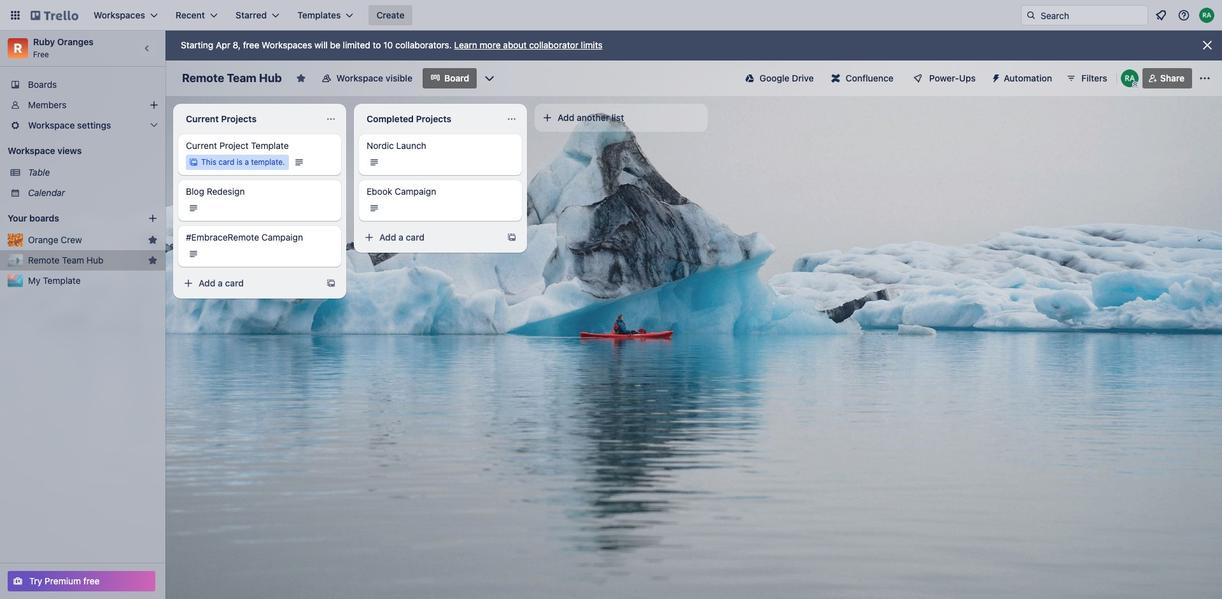 Task type: describe. For each thing, give the bounding box(es) containing it.
board link
[[423, 68, 477, 88]]

card for nordic launch
[[406, 232, 425, 243]]

starred icon image for orange crew
[[148, 235, 158, 245]]

calendar link
[[28, 187, 158, 199]]

add for nordic launch
[[379, 232, 396, 243]]

starting apr 8, free workspaces will be limited to 10 collaborators. learn more about collaborator limits
[[181, 39, 603, 50]]

search image
[[1026, 10, 1036, 20]]

apr
[[216, 39, 230, 50]]

sm image
[[986, 68, 1004, 86]]

google drive button
[[738, 68, 822, 88]]

recent button
[[168, 5, 225, 25]]

power-ups button
[[904, 68, 984, 88]]

collaborators.
[[395, 39, 452, 50]]

star or unstar board image
[[296, 73, 306, 83]]

remote team hub inside board name text box
[[182, 71, 282, 85]]

add a card button for blog redesign
[[178, 273, 318, 293]]

workspaces inside dropdown button
[[94, 10, 145, 20]]

google drive icon image
[[746, 74, 755, 83]]

starred
[[236, 10, 267, 20]]

ruby oranges free
[[33, 36, 94, 59]]

ebook campaign link
[[367, 185, 514, 198]]

create
[[377, 10, 405, 20]]

remote team hub button
[[28, 254, 143, 267]]

confluence icon image
[[832, 74, 841, 83]]

filters
[[1082, 73, 1108, 83]]

workspace settings
[[28, 120, 111, 131]]

current project template link
[[186, 139, 334, 152]]

open information menu image
[[1178, 9, 1190, 22]]

nordic launch link
[[367, 139, 514, 152]]

0 vertical spatial card
[[219, 157, 235, 167]]

show menu image
[[1199, 72, 1211, 85]]

workspace settings button
[[0, 115, 166, 136]]

nordic
[[367, 140, 394, 151]]

add another list button
[[535, 104, 708, 132]]

calendar
[[28, 187, 65, 198]]

card for current project template
[[225, 278, 244, 288]]

orange
[[28, 234, 58, 245]]

nordic launch
[[367, 140, 426, 151]]

campaign for ebook campaign
[[395, 186, 436, 197]]

team inside remote team hub button
[[62, 255, 84, 265]]

workspace visible
[[337, 73, 413, 83]]

completed
[[367, 113, 414, 124]]

ebook campaign
[[367, 186, 436, 197]]

your boards
[[8, 213, 59, 223]]

ruby
[[33, 36, 55, 47]]

workspace for workspace settings
[[28, 120, 75, 131]]

filters button
[[1063, 68, 1111, 88]]

launch
[[396, 140, 426, 151]]

workspace views
[[8, 145, 82, 156]]

templates
[[297, 10, 341, 20]]

workspace navigation collapse icon image
[[139, 39, 157, 57]]

add a card for campaign
[[379, 232, 425, 243]]

my template link
[[28, 274, 158, 287]]

your boards with 3 items element
[[8, 211, 129, 226]]

is
[[237, 157, 243, 167]]

orange crew button
[[28, 234, 143, 246]]

completed projects
[[367, 113, 452, 124]]

boards
[[28, 79, 57, 90]]

members
[[28, 99, 67, 110]]

1 vertical spatial workspaces
[[262, 39, 312, 50]]

projects for current projects
[[221, 113, 257, 124]]

remote inside button
[[28, 255, 60, 265]]

share
[[1160, 73, 1185, 83]]

will
[[314, 39, 328, 50]]

workspace for workspace visible
[[337, 73, 383, 83]]

settings
[[77, 120, 111, 131]]

confluence
[[846, 73, 894, 83]]

crew
[[61, 234, 82, 245]]

Board name text field
[[176, 68, 288, 88]]

free inside button
[[83, 576, 100, 586]]

list
[[612, 112, 624, 123]]

boards
[[29, 213, 59, 223]]

hub inside board name text box
[[259, 71, 282, 85]]

r
[[14, 41, 22, 55]]

ruby anderson (rubyanderson7) image inside primary element
[[1199, 8, 1215, 23]]

my
[[28, 275, 40, 286]]

blog
[[186, 186, 204, 197]]

power-
[[929, 73, 959, 83]]

hub inside button
[[86, 255, 103, 265]]

Completed Projects text field
[[359, 109, 502, 129]]

current for current project template
[[186, 140, 217, 151]]

recent
[[176, 10, 205, 20]]

team inside board name text box
[[227, 71, 256, 85]]

create from template… image
[[507, 232, 517, 243]]

ups
[[959, 73, 976, 83]]

add a card for redesign
[[199, 278, 244, 288]]

workspaces button
[[86, 5, 165, 25]]

workspace visible button
[[314, 68, 420, 88]]

members link
[[0, 95, 166, 115]]

ebook
[[367, 186, 392, 197]]

starting
[[181, 39, 213, 50]]

workspace for workspace views
[[8, 145, 55, 156]]

10
[[383, 39, 393, 50]]

automation button
[[986, 68, 1060, 88]]

project
[[219, 140, 249, 151]]

remote team hub inside button
[[28, 255, 103, 265]]



Task type: locate. For each thing, give the bounding box(es) containing it.
workspace down limited
[[337, 73, 383, 83]]

about
[[503, 39, 527, 50]]

0 vertical spatial campaign
[[395, 186, 436, 197]]

add board image
[[148, 213, 158, 223]]

1 vertical spatial ruby anderson (rubyanderson7) image
[[1121, 69, 1139, 87]]

1 current from the top
[[186, 113, 219, 124]]

confluence button
[[824, 68, 901, 88]]

1 horizontal spatial projects
[[416, 113, 452, 124]]

add a card
[[379, 232, 425, 243], [199, 278, 244, 288]]

remote
[[182, 71, 224, 85], [28, 255, 60, 265]]

workspaces left will
[[262, 39, 312, 50]]

table
[[28, 167, 50, 178]]

try premium free button
[[8, 571, 155, 591]]

primary element
[[0, 0, 1222, 31]]

1 vertical spatial workspace
[[28, 120, 75, 131]]

workspace
[[337, 73, 383, 83], [28, 120, 75, 131], [8, 145, 55, 156]]

hub left the star or unstar board image
[[259, 71, 282, 85]]

ruby anderson (rubyanderson7) image right open information menu image
[[1199, 8, 1215, 23]]

1 horizontal spatial hub
[[259, 71, 282, 85]]

customize views image
[[483, 72, 496, 85]]

blog redesign link
[[186, 185, 334, 198]]

1 vertical spatial add
[[379, 232, 396, 243]]

1 horizontal spatial template
[[251, 140, 289, 151]]

0 horizontal spatial campaign
[[262, 232, 303, 243]]

remote down starting at the top left of the page
[[182, 71, 224, 85]]

0 horizontal spatial add
[[199, 278, 215, 288]]

0 vertical spatial starred icon image
[[148, 235, 158, 245]]

templates button
[[290, 5, 361, 25]]

0 horizontal spatial add a card
[[199, 278, 244, 288]]

a down the ebook campaign
[[399, 232, 404, 243]]

0 horizontal spatial free
[[83, 576, 100, 586]]

current
[[186, 113, 219, 124], [186, 140, 217, 151]]

1 vertical spatial card
[[406, 232, 425, 243]]

0 horizontal spatial add a card button
[[178, 273, 318, 293]]

template.
[[251, 157, 285, 167]]

views
[[57, 145, 82, 156]]

add a card down #embraceremote
[[199, 278, 244, 288]]

automation
[[1004, 73, 1052, 83]]

redesign
[[207, 186, 245, 197]]

drive
[[792, 73, 814, 83]]

0 horizontal spatial remote
[[28, 255, 60, 265]]

1 vertical spatial remote
[[28, 255, 60, 265]]

campaign
[[395, 186, 436, 197], [262, 232, 303, 243]]

try premium free
[[29, 576, 100, 586]]

0 vertical spatial team
[[227, 71, 256, 85]]

2 vertical spatial card
[[225, 278, 244, 288]]

projects for completed projects
[[416, 113, 452, 124]]

your
[[8, 213, 27, 223]]

my template
[[28, 275, 81, 286]]

1 horizontal spatial workspaces
[[262, 39, 312, 50]]

free
[[33, 50, 49, 59]]

1 horizontal spatial add a card button
[[359, 227, 499, 248]]

2 vertical spatial workspace
[[8, 145, 55, 156]]

another
[[577, 112, 609, 123]]

campaign for #embraceremote campaign
[[262, 232, 303, 243]]

1 horizontal spatial add
[[379, 232, 396, 243]]

starred icon image for remote team hub
[[148, 255, 158, 265]]

0 vertical spatial current
[[186, 113, 219, 124]]

0 horizontal spatial projects
[[221, 113, 257, 124]]

0 horizontal spatial remote team hub
[[28, 255, 103, 265]]

starred icon image
[[148, 235, 158, 245], [148, 255, 158, 265]]

1 horizontal spatial remote team hub
[[182, 71, 282, 85]]

limited
[[343, 39, 370, 50]]

limits
[[581, 39, 603, 50]]

team
[[227, 71, 256, 85], [62, 255, 84, 265]]

Search field
[[1036, 6, 1148, 25]]

1 horizontal spatial campaign
[[395, 186, 436, 197]]

workspace up the table
[[8, 145, 55, 156]]

1 horizontal spatial a
[[245, 157, 249, 167]]

table link
[[28, 166, 158, 179]]

projects up current project template
[[221, 113, 257, 124]]

a right 'is'
[[245, 157, 249, 167]]

add left 'another'
[[558, 112, 574, 123]]

team down 8,
[[227, 71, 256, 85]]

0 horizontal spatial ruby anderson (rubyanderson7) image
[[1121, 69, 1139, 87]]

card down the ebook campaign
[[406, 232, 425, 243]]

0 horizontal spatial hub
[[86, 255, 103, 265]]

1 vertical spatial add a card
[[199, 278, 244, 288]]

remote team hub down 8,
[[182, 71, 282, 85]]

0 vertical spatial hub
[[259, 71, 282, 85]]

google drive
[[760, 73, 814, 83]]

current inside text box
[[186, 113, 219, 124]]

1 vertical spatial current
[[186, 140, 217, 151]]

projects inside text field
[[416, 113, 452, 124]]

add down ebook
[[379, 232, 396, 243]]

1 horizontal spatial add a card
[[379, 232, 425, 243]]

1 starred icon image from the top
[[148, 235, 158, 245]]

0 vertical spatial workspaces
[[94, 10, 145, 20]]

campaign right ebook
[[395, 186, 436, 197]]

0 vertical spatial template
[[251, 140, 289, 151]]

0 vertical spatial remote team hub
[[182, 71, 282, 85]]

template right the 'my' on the left top
[[43, 275, 81, 286]]

hub
[[259, 71, 282, 85], [86, 255, 103, 265]]

be
[[330, 39, 341, 50]]

boards link
[[0, 74, 166, 95]]

projects
[[221, 113, 257, 124], [416, 113, 452, 124]]

2 starred icon image from the top
[[148, 255, 158, 265]]

1 vertical spatial remote team hub
[[28, 255, 103, 265]]

board
[[444, 73, 469, 83]]

0 horizontal spatial team
[[62, 255, 84, 265]]

free right premium
[[83, 576, 100, 586]]

workspaces
[[94, 10, 145, 20], [262, 39, 312, 50]]

1 vertical spatial campaign
[[262, 232, 303, 243]]

2 vertical spatial a
[[218, 278, 223, 288]]

1 vertical spatial hub
[[86, 255, 103, 265]]

1 vertical spatial template
[[43, 275, 81, 286]]

create button
[[369, 5, 412, 25]]

1 projects from the left
[[221, 113, 257, 124]]

#embraceremote campaign link
[[186, 231, 334, 244]]

#embraceremote
[[186, 232, 259, 243]]

projects up the nordic launch link
[[416, 113, 452, 124]]

0 vertical spatial ruby anderson (rubyanderson7) image
[[1199, 8, 1215, 23]]

orange crew
[[28, 234, 82, 245]]

oranges
[[57, 36, 94, 47]]

1 horizontal spatial remote
[[182, 71, 224, 85]]

0 vertical spatial free
[[243, 39, 259, 50]]

1 horizontal spatial free
[[243, 39, 259, 50]]

try
[[29, 576, 42, 586]]

add down #embraceremote
[[199, 278, 215, 288]]

learn more about collaborator limits link
[[454, 39, 603, 50]]

google
[[760, 73, 790, 83]]

0 vertical spatial add a card button
[[359, 227, 499, 248]]

ruby anderson (rubyanderson7) image
[[1199, 8, 1215, 23], [1121, 69, 1139, 87]]

add
[[558, 112, 574, 123], [379, 232, 396, 243], [199, 278, 215, 288]]

1 vertical spatial add a card button
[[178, 273, 318, 293]]

r link
[[8, 38, 28, 59]]

projects inside text box
[[221, 113, 257, 124]]

0 horizontal spatial a
[[218, 278, 223, 288]]

workspace inside 'workspace visible' button
[[337, 73, 383, 83]]

remote inside board name text box
[[182, 71, 224, 85]]

workspaces up workspace navigation collapse icon
[[94, 10, 145, 20]]

#embraceremote campaign
[[186, 232, 303, 243]]

1 vertical spatial free
[[83, 576, 100, 586]]

8,
[[233, 39, 241, 50]]

a for nordic launch
[[399, 232, 404, 243]]

current projects
[[186, 113, 257, 124]]

back to home image
[[31, 5, 78, 25]]

premium
[[45, 576, 81, 586]]

remote down orange
[[28, 255, 60, 265]]

campaign down blog redesign link
[[262, 232, 303, 243]]

free right 8,
[[243, 39, 259, 50]]

Current Projects text field
[[178, 109, 321, 129]]

0 horizontal spatial template
[[43, 275, 81, 286]]

learn
[[454, 39, 477, 50]]

more
[[480, 39, 501, 50]]

this card is a template.
[[201, 157, 285, 167]]

a down #embraceremote
[[218, 278, 223, 288]]

2 horizontal spatial add
[[558, 112, 574, 123]]

add a card down the ebook campaign
[[379, 232, 425, 243]]

this member is an admin of this board. image
[[1132, 81, 1138, 87]]

card left 'is'
[[219, 157, 235, 167]]

workspace down members
[[28, 120, 75, 131]]

add a card button for ebook campaign
[[359, 227, 499, 248]]

remote team hub down the 'crew'
[[28, 255, 103, 265]]

to
[[373, 39, 381, 50]]

2 current from the top
[[186, 140, 217, 151]]

1 vertical spatial starred icon image
[[148, 255, 158, 265]]

0 vertical spatial a
[[245, 157, 249, 167]]

hub up my template link
[[86, 255, 103, 265]]

share button
[[1143, 68, 1192, 88]]

0 vertical spatial add
[[558, 112, 574, 123]]

template
[[251, 140, 289, 151], [43, 275, 81, 286]]

0 horizontal spatial workspaces
[[94, 10, 145, 20]]

visible
[[386, 73, 413, 83]]

this
[[201, 157, 216, 167]]

2 projects from the left
[[416, 113, 452, 124]]

card down #embraceremote campaign
[[225, 278, 244, 288]]

add a card button down ebook campaign link
[[359, 227, 499, 248]]

2 vertical spatial add
[[199, 278, 215, 288]]

current for current projects
[[186, 113, 219, 124]]

current project template
[[186, 140, 289, 151]]

team down the 'crew'
[[62, 255, 84, 265]]

add another list
[[558, 112, 624, 123]]

add a card button down #embraceremote campaign
[[178, 273, 318, 293]]

workspace inside workspace settings popup button
[[28, 120, 75, 131]]

add a card button
[[359, 227, 499, 248], [178, 273, 318, 293]]

1 vertical spatial a
[[399, 232, 404, 243]]

blog redesign
[[186, 186, 245, 197]]

add for current project template
[[199, 278, 215, 288]]

power-ups
[[929, 73, 976, 83]]

0 vertical spatial add a card
[[379, 232, 425, 243]]

create from template… image
[[326, 278, 336, 288]]

ruby anderson (rubyanderson7) image right filters
[[1121, 69, 1139, 87]]

0 notifications image
[[1154, 8, 1169, 23]]

free
[[243, 39, 259, 50], [83, 576, 100, 586]]

collaborator
[[529, 39, 579, 50]]

ruby oranges link
[[33, 36, 94, 47]]

2 horizontal spatial a
[[399, 232, 404, 243]]

1 vertical spatial team
[[62, 255, 84, 265]]

template up the template.
[[251, 140, 289, 151]]

a for current project template
[[218, 278, 223, 288]]

1 horizontal spatial ruby anderson (rubyanderson7) image
[[1199, 8, 1215, 23]]

0 vertical spatial workspace
[[337, 73, 383, 83]]

0 vertical spatial remote
[[182, 71, 224, 85]]

1 horizontal spatial team
[[227, 71, 256, 85]]



Task type: vqa. For each thing, say whether or not it's contained in the screenshot.
home icon
no



